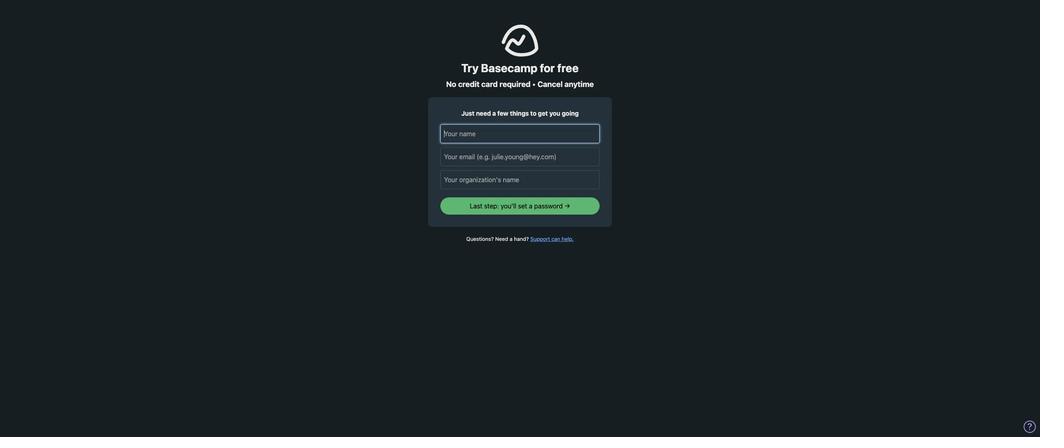 Task type: vqa. For each thing, say whether or not it's contained in the screenshot.
few a
yes



Task type: locate. For each thing, give the bounding box(es) containing it.
password
[[534, 203, 563, 210]]

card
[[482, 80, 498, 89]]

set
[[518, 203, 527, 210]]

0 horizontal spatial a
[[493, 110, 496, 117]]

•
[[533, 80, 536, 89]]

no credit card required • cancel anytime
[[446, 80, 594, 89]]

a
[[493, 110, 496, 117], [529, 203, 533, 210], [510, 236, 513, 242]]

help.
[[562, 236, 574, 242]]

try basecamp for free
[[462, 61, 579, 75]]

support can help. link
[[531, 236, 574, 242]]

a left few in the top of the page
[[493, 110, 496, 117]]

for
[[540, 61, 555, 75]]

1 vertical spatial a
[[529, 203, 533, 210]]

2 horizontal spatial a
[[529, 203, 533, 210]]

a inside button
[[529, 203, 533, 210]]

a right need
[[510, 236, 513, 242]]

few
[[498, 110, 509, 117]]

2 vertical spatial a
[[510, 236, 513, 242]]

Your name text field
[[441, 125, 600, 144]]

1 horizontal spatial a
[[510, 236, 513, 242]]

things
[[510, 110, 529, 117]]

Your email (e.g. julie.young@hey.com) email field
[[441, 148, 600, 167]]

support
[[531, 236, 550, 242]]

can
[[552, 236, 561, 242]]

anytime
[[565, 80, 594, 89]]

cancel
[[538, 80, 563, 89]]

try
[[462, 61, 479, 75]]

a right set
[[529, 203, 533, 210]]

last step: you'll set a password → button
[[441, 198, 600, 215]]

need
[[495, 236, 508, 242]]

hand?
[[514, 236, 529, 242]]

questions?
[[467, 236, 494, 242]]

→
[[565, 203, 571, 210]]

0 vertical spatial a
[[493, 110, 496, 117]]

you
[[550, 110, 561, 117]]

to
[[531, 110, 537, 117]]

basecamp
[[481, 61, 538, 75]]

questions? need a hand? support can help.
[[467, 236, 574, 242]]



Task type: describe. For each thing, give the bounding box(es) containing it.
last
[[470, 203, 483, 210]]

need
[[476, 110, 491, 117]]

you'll
[[501, 203, 517, 210]]

step:
[[484, 203, 499, 210]]

just need a few things to get you going
[[462, 110, 579, 117]]

a for hand?
[[510, 236, 513, 242]]

a for few
[[493, 110, 496, 117]]

no
[[446, 80, 457, 89]]

going
[[562, 110, 579, 117]]

free
[[557, 61, 579, 75]]

Your organization's name text field
[[441, 171, 600, 190]]

credit
[[458, 80, 480, 89]]

just
[[462, 110, 475, 117]]

get
[[538, 110, 548, 117]]

last step: you'll set a password →
[[470, 203, 571, 210]]

required
[[500, 80, 531, 89]]



